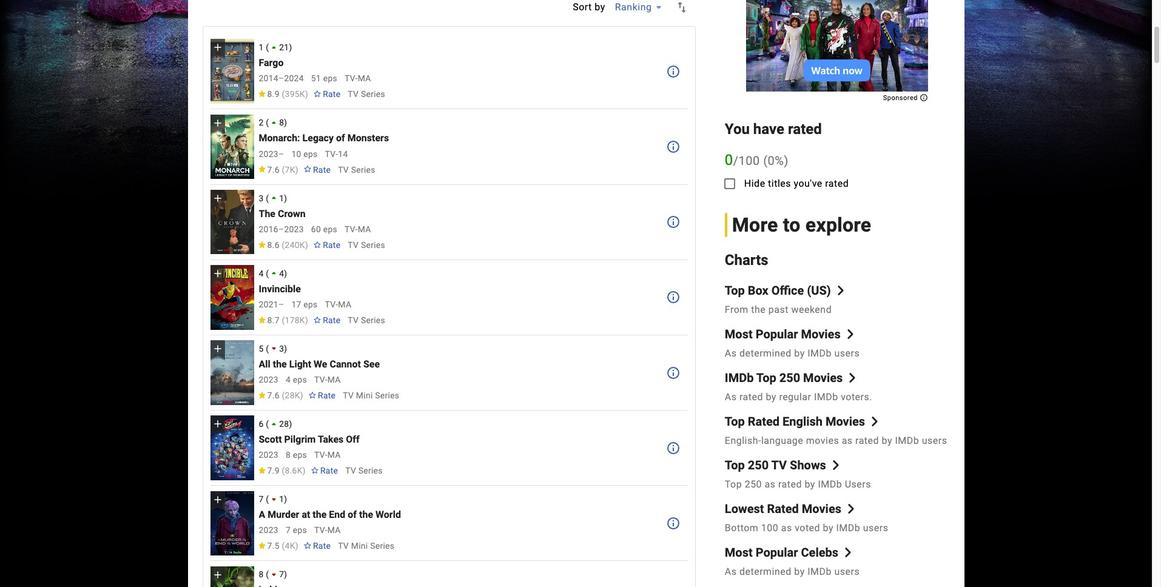 Task type: describe. For each thing, give the bounding box(es) containing it.
ranking 5 element
[[259, 342, 659, 355]]

arrow drop up image for monarch:
[[268, 116, 281, 129]]

english
[[783, 415, 823, 429]]

sort
[[573, 1, 592, 13]]

from the past weekend
[[725, 304, 832, 316]]

as rated by regular imdb voters.
[[725, 392, 872, 403]]

1 horizontal spatial 100
[[761, 523, 779, 534]]

you have rated
[[725, 121, 822, 138]]

star border inline image for a murder at the end of the world
[[303, 543, 312, 549]]

7.6 ( 7k )
[[267, 165, 298, 174]]

scott pilgrim takes off link
[[259, 434, 360, 446]]

top 250 as rated by imdb users
[[725, 479, 871, 490]]

7k
[[285, 165, 295, 174]]

all
[[259, 359, 270, 370]]

0%
[[768, 153, 784, 168]]

top up the as rated by regular imdb voters.
[[757, 371, 776, 386]]

3 for 3
[[279, 344, 284, 354]]

as for lowest rated movies
[[781, 523, 792, 534]]

) inside "ranking 2" element
[[284, 118, 287, 128]]

the down box
[[751, 304, 766, 316]]

series for the crown
[[361, 240, 385, 250]]

the inside all the light we cannot see link
[[273, 359, 287, 370]]

( for 8.7 ( 178k )
[[282, 315, 285, 325]]

group for fargo
[[210, 39, 254, 104]]

tv- for the crown
[[345, 224, 358, 234]]

top 250 tv shows
[[725, 458, 826, 473]]

the crown link
[[259, 208, 306, 219]]

tv for all the light we cannot see
[[343, 391, 354, 401]]

the right at
[[313, 509, 327, 521]]

shows
[[790, 458, 826, 473]]

8.6k
[[285, 466, 303, 476]]

4k
[[285, 542, 295, 551]]

( for 4 (
[[266, 269, 269, 278]]

tv down language
[[772, 458, 787, 473]]

7.6 for all
[[267, 391, 280, 401]]

series for invincible
[[361, 315, 385, 325]]

(us)
[[807, 284, 831, 298]]

) inside ranking 8 element
[[284, 570, 287, 580]]

group for all the light we cannot see
[[210, 341, 254, 405]]

movies up voted
[[802, 502, 842, 517]]

language
[[761, 435, 804, 447]]

top for top 250 tv shows
[[725, 458, 745, 473]]

ranking 1 element
[[259, 41, 659, 54]]

cannot
[[330, 359, 361, 370]]

box
[[748, 284, 769, 298]]

from
[[725, 304, 749, 316]]

most popular celebs
[[725, 546, 839, 560]]

off
[[346, 434, 360, 445]]

8.6
[[267, 240, 280, 250]]

imdb rating: 8.6 element
[[258, 240, 308, 250]]

Hide titles you've rated checkbox
[[715, 169, 744, 198]]

top for top box office (us)
[[725, 284, 745, 298]]

chevron right inline image for most popular movies
[[846, 330, 855, 339]]

tv series for scott pilgrim takes off
[[345, 466, 383, 476]]

mini for see
[[356, 391, 373, 401]]

( for 1 (
[[266, 43, 269, 52]]

2021–
[[259, 300, 284, 309]]

tom hiddleston in glorious purpose (2023) image
[[210, 567, 254, 587]]

lowest
[[725, 502, 764, 517]]

all the light we cannot see (2023) image
[[210, 341, 254, 405]]

4 eps
[[286, 375, 307, 385]]

2014–2024
[[259, 74, 304, 83]]

eps for invincible
[[304, 300, 318, 309]]

7.5 ( 4k )
[[267, 542, 298, 551]]

28k
[[285, 391, 300, 401]]

group for the crown
[[210, 190, 254, 254]]

monarch: legacy of monsters link
[[259, 132, 389, 144]]

all the light we cannot see link
[[259, 359, 380, 370]]

add image for monarch: legacy of monsters
[[211, 117, 224, 129]]

determined for movies
[[740, 348, 792, 359]]

tv-ma for the crown
[[345, 224, 371, 234]]

see
[[363, 359, 380, 370]]

arrow drop down image for the
[[268, 342, 281, 355]]

7 eps
[[286, 526, 307, 535]]

0 horizontal spatial arrow drop down image
[[268, 569, 281, 581]]

3 (
[[259, 193, 269, 203]]

charts
[[725, 252, 769, 269]]

popular for celebs
[[756, 546, 798, 560]]

of inside a murder at the end of the world link
[[348, 509, 357, 521]]

tv-14
[[325, 149, 348, 159]]

rate button for invincible
[[308, 309, 345, 331]]

star inline image for invincible
[[258, 317, 266, 323]]

178k
[[285, 315, 305, 325]]

eps for fargo
[[323, 74, 337, 83]]

scott pilgrim takes off (2023) image
[[210, 416, 254, 481]]

explore
[[806, 213, 872, 236]]

imdb top 250 movies
[[725, 371, 843, 386]]

monarch:
[[259, 132, 300, 144]]

ranking 3 element
[[259, 192, 659, 205]]

top box office (us)
[[725, 284, 831, 298]]

tv- for a murder at the end of the world
[[314, 526, 328, 535]]

clive owen and emma corrin in a murder at the end of the world (2023) image
[[210, 491, 254, 556]]

( for 7.9 ( 8.6k )
[[282, 466, 285, 476]]

rated right you've
[[825, 178, 849, 189]]

rate button for monarch: legacy of monsters
[[298, 159, 336, 181]]

8 group from the top
[[210, 567, 254, 587]]

2016–2023
[[259, 224, 304, 234]]

moved down 1 in ranking element
[[268, 493, 284, 506]]

51 eps
[[311, 74, 337, 83]]

pilgrim
[[284, 434, 316, 445]]

tv-ma for invincible
[[325, 300, 351, 309]]

kurt russell, wyatt russell, ren watabe, anders holm, anna sawai, kiersey clemons, and mari yamamoto in monarch: legacy of monsters (2023) image
[[210, 115, 254, 179]]

add image for 8
[[211, 569, 224, 581]]

popular for movies
[[756, 327, 798, 342]]

) inside 0 / 100 ( 0% )
[[784, 153, 789, 168]]

14
[[338, 149, 348, 159]]

17
[[291, 300, 301, 309]]

fargo (2014) image
[[210, 39, 254, 104]]

( for 5 (
[[266, 344, 269, 354]]

star inline image for scott pilgrim takes off
[[258, 467, 266, 474]]

monsters
[[348, 132, 389, 144]]

star inline image for fargo
[[258, 91, 266, 97]]

monarch: legacy of monsters
[[259, 132, 389, 144]]

as for imdb top 250 movies
[[725, 392, 737, 403]]

rate button for the crown
[[308, 234, 345, 256]]

8 for 8 (
[[259, 570, 264, 580]]

top for top rated english movies
[[725, 415, 745, 429]]

scott pilgrim takes off
[[259, 434, 360, 445]]

8.7
[[267, 315, 280, 325]]

star border inline image for invincible
[[313, 317, 322, 323]]

moved up 28 in ranking element
[[268, 418, 289, 431]]

( for 6 (
[[266, 419, 269, 429]]

7.9
[[267, 466, 280, 476]]

tv for the crown
[[348, 240, 359, 250]]

) inside ranking 5 element
[[284, 344, 287, 354]]

ma for fargo
[[358, 74, 371, 83]]

51
[[311, 74, 321, 83]]

star border inline image for scott pilgrim takes off
[[311, 467, 319, 474]]

tv for monarch: legacy of monsters
[[338, 165, 349, 174]]

( for 2 (
[[266, 118, 269, 128]]

rated for lowest
[[767, 502, 799, 517]]

2023 for a
[[259, 526, 278, 535]]

star border inline image for fargo
[[313, 91, 322, 97]]

top for top 250 as rated by imdb users
[[725, 479, 742, 490]]

we
[[314, 359, 327, 370]]

imdb rating: 7.6 element for all
[[258, 391, 303, 401]]

4 for 4
[[279, 269, 284, 278]]

titles
[[768, 178, 791, 189]]

moved down 3 in ranking element
[[268, 342, 284, 355]]

rated right have
[[788, 121, 822, 138]]

group for scott pilgrim takes off
[[210, 416, 254, 481]]

17 eps
[[291, 300, 318, 309]]

sort by
[[573, 1, 605, 13]]

10 eps
[[291, 149, 318, 159]]

tv for fargo
[[348, 89, 359, 99]]

the crown
[[259, 208, 306, 219]]

arrow drop down image for murder
[[268, 493, 281, 506]]

star inline image for monarch: legacy of monsters
[[258, 166, 266, 173]]

4 for 4 (
[[259, 269, 264, 278]]

2 horizontal spatial as
[[842, 435, 853, 447]]

28
[[279, 419, 289, 429]]

chevron right inline image for top 250 tv shows
[[831, 461, 841, 470]]

fargo
[[259, 57, 284, 69]]

voted
[[795, 523, 820, 534]]

star border inline image for monarch: legacy of monsters
[[303, 166, 312, 173]]

group for invincible
[[210, 265, 254, 330]]

tv- for fargo
[[345, 74, 358, 83]]

top 250 tv shows link
[[725, 458, 841, 473]]

rated down top 250 tv shows link
[[778, 479, 802, 490]]

0 / 100 ( 0% )
[[725, 151, 789, 168]]

top box office (us) link
[[725, 284, 846, 298]]

1 for a
[[279, 495, 284, 504]]

light
[[289, 359, 311, 370]]

star inline image for all the light we cannot see
[[258, 392, 266, 399]]

chevron right inline image for lowest rated movies
[[846, 504, 856, 514]]

6 (
[[259, 419, 269, 429]]

2023–
[[259, 149, 284, 159]]

ranking 7 element
[[259, 493, 659, 506]]

10
[[291, 149, 301, 159]]

7.5
[[267, 542, 280, 551]]

eps for the crown
[[323, 224, 337, 234]]

hide titles you've rated
[[744, 178, 849, 189]]

tv-ma for a murder at the end of the world
[[314, 526, 341, 535]]

rate button for scott pilgrim takes off
[[306, 460, 343, 482]]

ma for the crown
[[358, 224, 371, 234]]

series for fargo
[[361, 89, 385, 99]]

rate button for a murder at the end of the world
[[298, 535, 336, 557]]



Task type: vqa. For each thing, say whether or not it's contained in the screenshot.


Task type: locate. For each thing, give the bounding box(es) containing it.
chevron right inline image inside top box office (us) "link"
[[836, 286, 846, 296]]

7.9 ( 8.6k )
[[267, 466, 306, 476]]

group for monarch: legacy of monsters
[[210, 114, 254, 179]]

2 vertical spatial 8
[[259, 570, 264, 580]]

add image for all the light we cannot see
[[211, 343, 224, 355]]

8.6 ( 240k )
[[267, 240, 308, 250]]

ma right the '17 eps'
[[338, 300, 351, 309]]

240k
[[285, 240, 305, 250]]

star inline image inside imdb rating: 7.6 element
[[258, 392, 266, 399]]

( up murder
[[266, 495, 269, 504]]

fargo link
[[259, 57, 284, 69]]

determined down the most popular celebs
[[740, 566, 792, 578]]

ranking 4 element
[[259, 267, 659, 280]]

checkbox unchecked image
[[723, 177, 737, 191]]

at
[[302, 509, 310, 521]]

8
[[279, 118, 284, 128], [286, 450, 291, 460], [259, 570, 264, 580]]

2 as from the top
[[725, 392, 737, 403]]

group left 1 (
[[210, 39, 254, 104]]

group left 2
[[210, 114, 254, 179]]

0 vertical spatial arrow drop up image
[[268, 41, 281, 54]]

see more information about the crown image
[[666, 215, 681, 229]]

tv series
[[348, 89, 385, 99], [338, 165, 375, 174], [348, 240, 385, 250], [348, 315, 385, 325], [345, 466, 383, 476]]

1 vertical spatial star inline image
[[258, 317, 266, 323]]

1 vertical spatial 7.6
[[267, 391, 280, 401]]

2023 up 7.5
[[259, 526, 278, 535]]

0 vertical spatial rated
[[748, 415, 780, 429]]

0 horizontal spatial 3
[[259, 193, 264, 203]]

as determined by imdb users down the most popular movies link
[[725, 348, 860, 359]]

2 vertical spatial arrow drop up image
[[268, 267, 281, 280]]

/
[[733, 153, 739, 168]]

star inline image inside imdb rating: 7.6 element
[[258, 166, 266, 173]]

tv-ma for fargo
[[345, 74, 371, 83]]

7.6 left "28k"
[[267, 391, 280, 401]]

0 vertical spatial most
[[725, 327, 753, 342]]

) inside ranking 1 element
[[289, 43, 292, 52]]

group
[[210, 39, 254, 104], [210, 114, 254, 179], [210, 190, 254, 254], [210, 265, 254, 330], [210, 341, 254, 405], [210, 416, 254, 481], [210, 491, 254, 556], [210, 567, 254, 587]]

( right 5
[[266, 344, 269, 354]]

0 vertical spatial 7.6
[[267, 165, 280, 174]]

( right 8.6
[[282, 240, 285, 250]]

add image for invincible
[[211, 268, 224, 280]]

2 vertical spatial 2023
[[259, 526, 278, 535]]

rated
[[748, 415, 780, 429], [767, 502, 799, 517]]

0 vertical spatial as
[[725, 348, 737, 359]]

1 vertical spatial chevron right inline image
[[846, 504, 856, 514]]

past
[[769, 304, 789, 316]]

1 arrow drop up image from the top
[[268, 116, 281, 129]]

3 group from the top
[[210, 190, 254, 254]]

0 vertical spatial star inline image
[[258, 91, 266, 97]]

0 vertical spatial mini
[[356, 391, 373, 401]]

2023
[[259, 375, 278, 385], [259, 450, 278, 460], [259, 526, 278, 535]]

1 add image from the top
[[211, 42, 224, 54]]

1 horizontal spatial of
[[348, 509, 357, 521]]

2 arrow drop up image from the top
[[268, 192, 281, 205]]

ma right 60 eps
[[358, 224, 371, 234]]

100 down the lowest rated movies on the bottom of the page
[[761, 523, 779, 534]]

tv for invincible
[[348, 315, 359, 325]]

most for most popular celebs
[[725, 546, 753, 560]]

most popular celebs link
[[725, 546, 853, 560]]

4 left moved up 4 in ranking element
[[259, 269, 264, 278]]

more to explore
[[732, 213, 872, 236]]

( inside the 'ranking 7' element
[[266, 495, 269, 504]]

4 star inline image from the top
[[258, 543, 266, 549]]

add image for a murder at the end of the world
[[211, 494, 224, 506]]

add image
[[211, 42, 224, 54], [211, 117, 224, 129], [211, 192, 224, 204], [211, 268, 224, 280], [211, 343, 224, 355], [211, 494, 224, 506]]

( inside "ranking 2" element
[[266, 118, 269, 128]]

1 star inline image from the top
[[258, 91, 266, 97]]

as determined by imdb users down most popular celebs link
[[725, 566, 860, 578]]

of inside monarch: legacy of monsters link
[[336, 132, 345, 144]]

imdb rating: 8.9 element
[[258, 89, 308, 99]]

voters.
[[841, 392, 872, 403]]

tv mini series down see
[[343, 391, 399, 401]]

1 up murder
[[279, 495, 284, 504]]

as up english-
[[725, 392, 737, 403]]

celebs
[[801, 546, 839, 560]]

1 vertical spatial arrow drop down image
[[268, 569, 281, 581]]

arrow drop up image up fargo
[[268, 41, 281, 54]]

2 vertical spatial 1
[[279, 495, 284, 504]]

0 horizontal spatial as
[[765, 479, 776, 490]]

eps right 10
[[304, 149, 318, 159]]

english-
[[725, 435, 761, 447]]

1 vertical spatial tv mini series
[[338, 542, 394, 551]]

moved up 4 in ranking element
[[268, 267, 284, 280]]

1 vertical spatial 1
[[279, 193, 284, 203]]

1 vertical spatial imdb rating: 7.6 element
[[258, 391, 303, 401]]

arrow drop up image up invincible
[[268, 267, 281, 280]]

1 vertical spatial 100
[[761, 523, 779, 534]]

1 vertical spatial arrow drop up image
[[268, 192, 281, 205]]

chevron right inline image inside the most popular movies link
[[846, 330, 855, 339]]

chevron right inline image down users
[[846, 504, 856, 514]]

1 vertical spatial arrow drop down image
[[268, 493, 281, 506]]

the
[[259, 208, 275, 219]]

eps for scott pilgrim takes off
[[293, 450, 307, 460]]

rate for the crown
[[323, 240, 341, 250]]

0 vertical spatial arrow drop down image
[[652, 0, 666, 15]]

chevron right inline image inside top 250 tv shows link
[[831, 461, 841, 470]]

tv-ma
[[345, 74, 371, 83], [345, 224, 371, 234], [325, 300, 351, 309], [314, 375, 341, 385], [314, 450, 341, 460], [314, 526, 341, 535]]

by
[[595, 1, 605, 13], [794, 348, 805, 359], [766, 392, 777, 403], [882, 435, 893, 447], [805, 479, 815, 490], [823, 523, 834, 534], [794, 566, 805, 578]]

100 inside 0 / 100 ( 0% )
[[739, 153, 760, 168]]

tv-ma right 60 eps
[[345, 224, 371, 234]]

1 horizontal spatial 4
[[279, 269, 284, 278]]

1 arrow drop up image from the top
[[268, 41, 281, 54]]

1 up the crown
[[279, 193, 284, 203]]

star inline image down 2023–
[[258, 166, 266, 173]]

movies
[[806, 435, 839, 447]]

see more information about a murder at the end of the world image
[[666, 516, 681, 531]]

moved up 8 in ranking element
[[268, 116, 284, 129]]

) inside the ranking 4 element
[[284, 269, 287, 278]]

see more information about invincible image
[[666, 290, 681, 305]]

0 vertical spatial 3
[[259, 193, 264, 203]]

rate for all the light we cannot see
[[318, 391, 336, 401]]

more
[[732, 213, 778, 236]]

rate button right 395k
[[308, 83, 345, 105]]

of up 14
[[336, 132, 345, 144]]

add image left 6
[[211, 418, 224, 430]]

star inline image inside imdb rating: 7.5 element
[[258, 543, 266, 549]]

as determined by imdb users
[[725, 348, 860, 359], [725, 566, 860, 578]]

arrow drop up image for invincible
[[268, 267, 281, 280]]

3 add image from the top
[[211, 192, 224, 204]]

ranking 8 element
[[259, 569, 659, 581]]

chevron right inline image
[[836, 286, 846, 296], [846, 330, 855, 339], [870, 417, 880, 427], [831, 461, 841, 470], [843, 548, 853, 558]]

takes
[[318, 434, 344, 445]]

star border inline image right 8.6k
[[311, 467, 319, 474]]

star inline image
[[258, 166, 266, 173], [258, 241, 266, 248], [258, 467, 266, 474], [258, 543, 266, 549]]

0 horizontal spatial of
[[336, 132, 345, 144]]

tv-ma for scott pilgrim takes off
[[314, 450, 341, 460]]

8 for 8
[[279, 118, 284, 128]]

tv down 14
[[338, 165, 349, 174]]

1 vertical spatial of
[[348, 509, 357, 521]]

star border inline image
[[303, 166, 312, 173], [313, 317, 322, 323], [311, 467, 319, 474]]

( up invincible
[[266, 269, 269, 278]]

1 vertical spatial arrow drop up image
[[268, 418, 281, 431]]

tv mini series for of
[[338, 542, 394, 551]]

1 vertical spatial as
[[765, 479, 776, 490]]

end
[[329, 509, 345, 521]]

0 vertical spatial determined
[[740, 348, 792, 359]]

eps
[[323, 74, 337, 83], [304, 149, 318, 159], [323, 224, 337, 234], [304, 300, 318, 309], [293, 375, 307, 385], [293, 450, 307, 460], [293, 526, 307, 535]]

2 star inline image from the top
[[258, 241, 266, 248]]

7 for 7 (
[[259, 495, 264, 504]]

tv- down takes
[[314, 450, 328, 460]]

ranking 2 element
[[259, 116, 659, 129]]

tv series for the crown
[[348, 240, 385, 250]]

2 vertical spatial as
[[725, 566, 737, 578]]

0 vertical spatial as
[[842, 435, 853, 447]]

0 vertical spatial chevron right inline image
[[848, 373, 858, 383]]

tv down end
[[338, 542, 349, 551]]

250 for tv
[[748, 458, 769, 473]]

arrow drop up image right 2
[[268, 116, 281, 129]]

0 horizontal spatial 4
[[259, 269, 264, 278]]

( up the
[[266, 193, 269, 203]]

chevron right inline image for top rated english movies
[[870, 417, 880, 427]]

as determined by imdb users for celebs
[[725, 566, 860, 578]]

rated up language
[[748, 415, 780, 429]]

3 2023 from the top
[[259, 526, 278, 535]]

add image left 3 ( at the left of page
[[211, 192, 224, 204]]

star inline image
[[258, 91, 266, 97], [258, 317, 266, 323], [258, 392, 266, 399]]

21
[[279, 43, 289, 52]]

chevron right inline image for top box office (us)
[[836, 286, 846, 296]]

tv-
[[345, 74, 358, 83], [325, 149, 338, 159], [345, 224, 358, 234], [325, 300, 338, 309], [314, 375, 328, 385], [314, 450, 328, 460], [314, 526, 328, 535]]

imdb rating: 7.6 element for monarch:
[[258, 165, 298, 174]]

star border inline image down the '17 eps'
[[313, 317, 322, 323]]

see more information about scott pilgrim takes off image
[[666, 441, 681, 455]]

arrow drop down image
[[652, 0, 666, 15], [268, 569, 281, 581]]

2 star inline image from the top
[[258, 317, 266, 323]]

as down from
[[725, 348, 737, 359]]

0 vertical spatial 8
[[279, 118, 284, 128]]

7.6
[[267, 165, 280, 174], [267, 391, 280, 401]]

star border inline image right 4k
[[303, 543, 312, 549]]

ma for invincible
[[338, 300, 351, 309]]

7 for 7 eps
[[286, 526, 291, 535]]

rated for top
[[748, 415, 780, 429]]

have
[[754, 121, 784, 138]]

0 horizontal spatial 100
[[739, 153, 760, 168]]

tv mini series for see
[[343, 391, 399, 401]]

2 add image from the top
[[211, 117, 224, 129]]

( for 3 (
[[266, 193, 269, 203]]

tv- down monarch: legacy of monsters link
[[325, 149, 338, 159]]

0 vertical spatial popular
[[756, 327, 798, 342]]

( inside 0 / 100 ( 0% )
[[763, 153, 768, 168]]

rate for invincible
[[323, 315, 341, 325]]

2 vertical spatial 7
[[279, 570, 284, 580]]

change sort by direction image
[[674, 0, 689, 15]]

as
[[842, 435, 853, 447], [765, 479, 776, 490], [781, 523, 792, 534]]

0 vertical spatial imdb rating: 7.6 element
[[258, 165, 298, 174]]

arrow drop down image right 5
[[268, 342, 281, 355]]

2 arrow drop up image from the top
[[268, 418, 281, 431]]

all the light we cannot see
[[259, 359, 380, 370]]

most
[[725, 327, 753, 342], [725, 546, 753, 560]]

as right movies
[[842, 435, 853, 447]]

tv for scott pilgrim takes off
[[345, 466, 356, 476]]

as
[[725, 348, 737, 359], [725, 392, 737, 403], [725, 566, 737, 578]]

0 vertical spatial 1
[[259, 43, 264, 52]]

1 inside ranking 3 element
[[279, 193, 284, 203]]

1 7.6 from the top
[[267, 165, 280, 174]]

eps right 17
[[304, 300, 318, 309]]

1 as from the top
[[725, 348, 737, 359]]

1 vertical spatial 250
[[748, 458, 769, 473]]

series for monarch: legacy of monsters
[[351, 165, 375, 174]]

8 up the 7.9 ( 8.6k )
[[286, 450, 291, 460]]

395k
[[285, 89, 305, 99]]

( inside ranking 6 element
[[266, 419, 269, 429]]

ma for all the light we cannot see
[[327, 375, 341, 385]]

5 add image from the top
[[211, 343, 224, 355]]

0 horizontal spatial 8
[[259, 570, 264, 580]]

1 horizontal spatial 8
[[279, 118, 284, 128]]

2023 down the all
[[259, 375, 278, 385]]

most down bottom
[[725, 546, 753, 560]]

rate button right 8.6k
[[306, 460, 343, 482]]

add image
[[211, 418, 224, 430], [211, 569, 224, 581]]

the crown (2016) image
[[210, 190, 254, 254]]

1 horizontal spatial as
[[781, 523, 792, 534]]

as for most popular celebs
[[725, 566, 737, 578]]

0 horizontal spatial 7
[[259, 495, 264, 504]]

( down 7.5
[[266, 570, 269, 580]]

2 vertical spatial star inline image
[[258, 392, 266, 399]]

3 left moved up 1 in ranking element
[[259, 193, 264, 203]]

eps for monarch: legacy of monsters
[[304, 149, 318, 159]]

1 vertical spatial determined
[[740, 566, 792, 578]]

2 arrow drop down image from the top
[[268, 493, 281, 506]]

2 most from the top
[[725, 546, 753, 560]]

2 determined from the top
[[740, 566, 792, 578]]

2 imdb rating: 7.6 element from the top
[[258, 391, 303, 401]]

100 right 0 on the right top of page
[[739, 153, 760, 168]]

tv- for scott pilgrim takes off
[[314, 450, 328, 460]]

lowest rated movies link
[[725, 502, 856, 517]]

3 star inline image from the top
[[258, 467, 266, 474]]

3 arrow drop up image from the top
[[268, 267, 281, 280]]

1 star inline image from the top
[[258, 166, 266, 173]]

moved up 21 in ranking element
[[268, 41, 289, 54]]

0 vertical spatial add image
[[211, 418, 224, 430]]

star inline image inside imdb rating: 8.7 element
[[258, 317, 266, 323]]

) inside ranking 6 element
[[289, 419, 292, 429]]

tv-ma for all the light we cannot see
[[314, 375, 341, 385]]

to
[[783, 213, 801, 236]]

( inside ranking 3 element
[[266, 193, 269, 203]]

8 inside "ranking 2" element
[[279, 118, 284, 128]]

2023 down the scott
[[259, 450, 278, 460]]

top rated english movies link
[[725, 415, 880, 429]]

( inside ranking 1 element
[[266, 43, 269, 52]]

2 vertical spatial 250
[[745, 479, 762, 490]]

determined for celebs
[[740, 566, 792, 578]]

( up 28
[[282, 391, 285, 401]]

rate button for all the light we cannot see
[[303, 385, 341, 407]]

1 2023 from the top
[[259, 375, 278, 385]]

star border inline image down 60
[[313, 241, 322, 248]]

imdb rating: 8.7 element
[[258, 315, 308, 325]]

0 vertical spatial of
[[336, 132, 345, 144]]

3 inside 'element'
[[279, 344, 284, 354]]

1 determined from the top
[[740, 348, 792, 359]]

rate button right 4k
[[298, 535, 336, 557]]

1 inside the 'ranking 7' element
[[279, 495, 284, 504]]

2 group from the top
[[210, 114, 254, 179]]

ma down end
[[327, 526, 341, 535]]

ranking 6 element
[[259, 418, 659, 431]]

) inside ranking 3 element
[[284, 193, 287, 203]]

1 vertical spatial most
[[725, 546, 753, 560]]

2 popular from the top
[[756, 546, 798, 560]]

see more information about monarch: legacy of monsters image
[[666, 140, 681, 154]]

2 vertical spatial as
[[781, 523, 792, 534]]

rate for a murder at the end of the world
[[313, 542, 331, 551]]

star border inline image down 51
[[313, 91, 322, 97]]

movies
[[801, 327, 841, 342], [803, 371, 843, 386], [826, 415, 865, 429], [802, 502, 842, 517]]

0 vertical spatial arrow drop up image
[[268, 116, 281, 129]]

tv for a murder at the end of the world
[[338, 542, 349, 551]]

chevron right inline image
[[848, 373, 858, 383], [846, 504, 856, 514]]

1 vertical spatial as determined by imdb users
[[725, 566, 860, 578]]

1 as determined by imdb users from the top
[[725, 348, 860, 359]]

series for scott pilgrim takes off
[[358, 466, 383, 476]]

1 vertical spatial 2023
[[259, 450, 278, 460]]

( inside the ranking 4 element
[[266, 269, 269, 278]]

regular
[[779, 392, 811, 403]]

most popular movies
[[725, 327, 841, 342]]

users
[[835, 348, 860, 359], [922, 435, 947, 447], [863, 523, 889, 534], [835, 566, 860, 578]]

bottom
[[725, 523, 759, 534]]

crown
[[278, 208, 306, 219]]

) inside the 'ranking 7' element
[[284, 495, 287, 504]]

most for most popular movies
[[725, 327, 753, 342]]

1 vertical spatial 7
[[286, 526, 291, 535]]

8.7 ( 178k )
[[267, 315, 308, 325]]

7 (
[[259, 495, 269, 504]]

0 vertical spatial as determined by imdb users
[[725, 348, 860, 359]]

rate down 51 eps
[[323, 89, 341, 99]]

2 vertical spatial star border inline image
[[311, 467, 319, 474]]

2023 for scott
[[259, 450, 278, 460]]

1 arrow drop down image from the top
[[268, 342, 281, 355]]

2 horizontal spatial 8
[[286, 450, 291, 460]]

ranking
[[615, 1, 652, 13]]

250 for as
[[745, 479, 762, 490]]

2 7.6 from the top
[[267, 391, 280, 401]]

invincible link
[[259, 283, 301, 295]]

movies up the as rated by regular imdb voters.
[[803, 371, 843, 386]]

star inline image inside the imdb rating: 8.6 element
[[258, 241, 266, 248]]

rate down the we
[[318, 391, 336, 401]]

chevron right inline image inside imdb top 250 movies link
[[848, 373, 858, 383]]

j.k. simmons and steven yeun in invincible (2021) image
[[210, 265, 254, 330]]

1 horizontal spatial 3
[[279, 344, 284, 354]]

0 vertical spatial tv mini series
[[343, 391, 399, 401]]

)
[[289, 43, 292, 52], [305, 89, 308, 99], [284, 118, 287, 128], [784, 153, 789, 168], [295, 165, 298, 174], [284, 193, 287, 203], [305, 240, 308, 250], [284, 269, 287, 278], [305, 315, 308, 325], [284, 344, 287, 354], [300, 391, 303, 401], [289, 419, 292, 429], [303, 466, 306, 476], [284, 495, 287, 504], [295, 542, 298, 551], [284, 570, 287, 580]]

ma for scott pilgrim takes off
[[327, 450, 341, 460]]

1 group from the top
[[210, 39, 254, 104]]

popular down from the past weekend
[[756, 327, 798, 342]]

0
[[725, 151, 733, 168]]

star inline image left 8.7
[[258, 317, 266, 323]]

star inline image left 7.5
[[258, 543, 266, 549]]

0 vertical spatial arrow drop down image
[[268, 342, 281, 355]]

star inline image inside imdb rating: 7.9 element
[[258, 467, 266, 474]]

top rated english movies
[[725, 415, 865, 429]]

popular
[[756, 327, 798, 342], [756, 546, 798, 560]]

arrow drop up image for the crown
[[268, 192, 281, 205]]

0 vertical spatial 2023
[[259, 375, 278, 385]]

1 vertical spatial as
[[725, 392, 737, 403]]

ma for a murder at the end of the world
[[327, 526, 341, 535]]

( right 7.9
[[282, 466, 285, 476]]

the right the all
[[273, 359, 287, 370]]

2 add image from the top
[[211, 569, 224, 581]]

tv- for monarch: legacy of monsters
[[325, 149, 338, 159]]

4 group from the top
[[210, 265, 254, 330]]

eps down light
[[293, 375, 307, 385]]

rate button right the 240k
[[308, 234, 345, 256]]

group left the all
[[210, 341, 254, 405]]

8 for 8 eps
[[286, 450, 291, 460]]

users
[[845, 479, 871, 490]]

6 add image from the top
[[211, 494, 224, 506]]

7 inside ranking 8 element
[[279, 570, 284, 580]]

8.9 ( 395k )
[[267, 89, 308, 99]]

( right 8.7
[[282, 315, 285, 325]]

invincible
[[259, 283, 301, 295]]

moved up 1 in ranking element
[[268, 192, 284, 205]]

1
[[259, 43, 264, 52], [279, 193, 284, 203], [279, 495, 284, 504]]

( for 7.6 ( 28k )
[[282, 391, 285, 401]]

7.6 down 2023–
[[267, 165, 280, 174]]

( right 2
[[266, 118, 269, 128]]

rated right movies
[[856, 435, 879, 447]]

8 up the monarch:
[[279, 118, 284, 128]]

1 vertical spatial mini
[[351, 542, 368, 551]]

2 (
[[259, 118, 269, 128]]

5 group from the top
[[210, 341, 254, 405]]

star border inline image for all the light we cannot see
[[308, 392, 317, 399]]

see more information about all the light we cannot see image
[[666, 366, 681, 380]]

top
[[725, 284, 745, 298], [757, 371, 776, 386], [725, 415, 745, 429], [725, 458, 745, 473], [725, 479, 742, 490]]

tv- right 60 eps
[[345, 224, 358, 234]]

arrow drop down image down 7.5
[[268, 569, 281, 581]]

3 right 5 (
[[279, 344, 284, 354]]

imdb rating: 7.6 element
[[258, 165, 298, 174], [258, 391, 303, 401]]

tv series for fargo
[[348, 89, 385, 99]]

1 vertical spatial 3
[[279, 344, 284, 354]]

6
[[259, 419, 264, 429]]

1 vertical spatial star border inline image
[[313, 317, 322, 323]]

1 (
[[259, 43, 269, 52]]

imdb rating: 7.9 element
[[258, 466, 306, 476]]

sponsored content section
[[746, 0, 928, 102]]

as for top 250 tv shows
[[765, 479, 776, 490]]

chevron right inline image inside most popular celebs link
[[843, 548, 853, 558]]

chevron right inline image inside the top rated english movies 'link'
[[870, 417, 880, 427]]

tv mini series
[[343, 391, 399, 401], [338, 542, 394, 551]]

top up english-
[[725, 415, 745, 429]]

star inline image left 8.9
[[258, 91, 266, 97]]

6 group from the top
[[210, 416, 254, 481]]

star border inline image right "28k"
[[308, 392, 317, 399]]

english-language movies as rated by imdb users
[[725, 435, 947, 447]]

add image left 8 (
[[211, 569, 224, 581]]

1 vertical spatial rated
[[767, 502, 799, 517]]

250
[[780, 371, 800, 386], [748, 458, 769, 473], [745, 479, 762, 490]]

group left the a
[[210, 491, 254, 556]]

star inline image inside imdb rating: 8.9 element
[[258, 91, 266, 97]]

0 vertical spatial 250
[[780, 371, 800, 386]]

4 (
[[259, 269, 269, 278]]

( for 7.6 ( 7k )
[[282, 165, 285, 174]]

1 vertical spatial 8
[[286, 450, 291, 460]]

( for 8 (
[[266, 570, 269, 580]]

( for 7 (
[[266, 495, 269, 504]]

250 down english-
[[748, 458, 769, 473]]

star inline image left 7.9
[[258, 467, 266, 474]]

as down top 250 tv shows
[[765, 479, 776, 490]]

0 vertical spatial star border inline image
[[303, 166, 312, 173]]

2 2023 from the top
[[259, 450, 278, 460]]

1 vertical spatial add image
[[211, 569, 224, 581]]

7 left moved down 1 in ranking element
[[259, 495, 264, 504]]

moved down 7 in ranking element
[[268, 569, 284, 581]]

1 most from the top
[[725, 327, 753, 342]]

lowest rated movies
[[725, 502, 842, 517]]

( for 8.9 ( 395k )
[[282, 89, 285, 99]]

most popular movies link
[[725, 327, 855, 342]]

3 as from the top
[[725, 566, 737, 578]]

1 popular from the top
[[756, 327, 798, 342]]

1 horizontal spatial arrow drop down image
[[652, 0, 666, 15]]

star border inline image
[[313, 91, 322, 97], [313, 241, 322, 248], [308, 392, 317, 399], [303, 543, 312, 549]]

2
[[259, 118, 264, 128]]

0 vertical spatial 7
[[259, 495, 264, 504]]

( down 2023–
[[282, 165, 285, 174]]

rated down imdb top 250 movies
[[740, 392, 763, 403]]

tv- for all the light we cannot see
[[314, 375, 328, 385]]

4 add image from the top
[[211, 268, 224, 280]]

chevron right inline image inside the lowest rated movies link
[[846, 504, 856, 514]]

see more information about fargo image
[[666, 64, 681, 79]]

world
[[376, 509, 401, 521]]

add image left 7 (
[[211, 494, 224, 506]]

movies down weekend
[[801, 327, 841, 342]]

1 vertical spatial popular
[[756, 546, 798, 560]]

as for most popular movies
[[725, 348, 737, 359]]

1 horizontal spatial 7
[[279, 570, 284, 580]]

star border inline image for the crown
[[313, 241, 322, 248]]

tv-ma down a murder at the end of the world link
[[314, 526, 341, 535]]

arrow drop up image
[[268, 116, 281, 129], [268, 418, 281, 431]]

add image left 1 (
[[211, 42, 224, 54]]

add image for the crown
[[211, 192, 224, 204]]

7 group from the top
[[210, 491, 254, 556]]

series
[[361, 89, 385, 99], [351, 165, 375, 174], [361, 240, 385, 250], [361, 315, 385, 325], [375, 391, 399, 401], [358, 466, 383, 476], [370, 542, 394, 551]]

you
[[725, 121, 750, 138]]

1 imdb rating: 7.6 element from the top
[[258, 165, 298, 174]]

scott
[[259, 434, 282, 445]]

( inside ranking 5 element
[[266, 344, 269, 354]]

0 vertical spatial 100
[[739, 153, 760, 168]]

3 for 3 (
[[259, 193, 264, 203]]

rate down tv-14
[[313, 165, 331, 174]]

movies up english-language movies as rated by imdb users
[[826, 415, 865, 429]]

hide
[[744, 178, 765, 189]]

2 as determined by imdb users from the top
[[725, 566, 860, 578]]

mini for of
[[351, 542, 368, 551]]

rate button right "28k"
[[303, 385, 341, 407]]

5 (
[[259, 344, 269, 354]]

( inside ranking 8 element
[[266, 570, 269, 580]]

7.6 ( 28k )
[[267, 391, 303, 401]]

star inline image for a murder at the end of the world
[[258, 543, 266, 549]]

2 horizontal spatial 4
[[286, 375, 291, 385]]

rate for scott pilgrim takes off
[[320, 466, 338, 476]]

arrow drop up image
[[268, 41, 281, 54], [268, 192, 281, 205], [268, 267, 281, 280]]

250 up lowest at the bottom right of page
[[745, 479, 762, 490]]

2 horizontal spatial 7
[[286, 526, 291, 535]]

the left world
[[359, 509, 373, 521]]

1 add image from the top
[[211, 418, 224, 430]]

100
[[739, 153, 760, 168], [761, 523, 779, 534]]

rate button right 178k
[[308, 309, 345, 331]]

chevron right inline image for imdb top 250 movies
[[848, 373, 858, 383]]

group left 6
[[210, 416, 254, 481]]

3 star inline image from the top
[[258, 392, 266, 399]]

250 up regular
[[780, 371, 800, 386]]

imdb rating: 7.5 element
[[258, 542, 298, 551]]

arrow drop down image
[[268, 342, 281, 355], [268, 493, 281, 506]]



